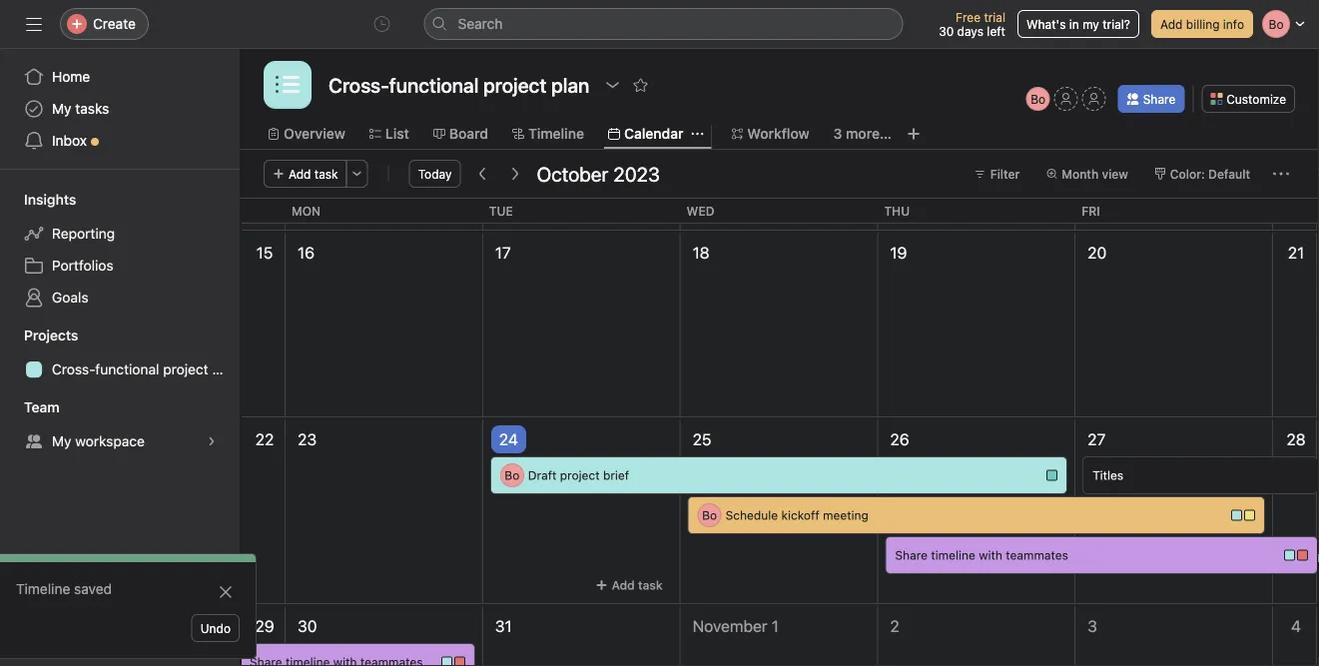 Task type: describe. For each thing, give the bounding box(es) containing it.
today button
[[409, 160, 461, 188]]

previous month image
[[475, 166, 491, 182]]

timeline for timeline saved
[[16, 581, 70, 597]]

billing
[[1187, 17, 1220, 31]]

4
[[1292, 617, 1302, 636]]

hide sidebar image
[[26, 16, 42, 32]]

tab actions image
[[692, 128, 704, 140]]

3 more… button
[[834, 123, 892, 145]]

free trial 30 days left
[[939, 10, 1006, 38]]

home
[[52, 68, 90, 85]]

add task for the top add task button
[[289, 167, 338, 181]]

workflow
[[748, 125, 810, 142]]

meeting
[[823, 509, 869, 523]]

workspace
[[75, 433, 145, 450]]

1 vertical spatial add task button
[[587, 572, 672, 599]]

create button
[[60, 8, 149, 40]]

3 more…
[[834, 125, 892, 142]]

add tab image
[[906, 126, 922, 142]]

cross-
[[52, 361, 95, 378]]

my for my tasks
[[52, 100, 71, 117]]

2
[[891, 617, 900, 636]]

history image
[[374, 16, 390, 32]]

share for share timeline with teammates
[[896, 549, 928, 563]]

27
[[1088, 430, 1106, 449]]

share for share
[[1144, 92, 1176, 106]]

draft
[[528, 469, 557, 483]]

board link
[[433, 123, 489, 145]]

titles
[[1093, 469, 1124, 483]]

18
[[693, 243, 710, 262]]

insights button
[[0, 190, 76, 210]]

schedule
[[726, 509, 778, 523]]

what's in my trial? button
[[1018, 10, 1140, 38]]

add for the top add task button
[[289, 167, 311, 181]]

october 2023
[[537, 162, 660, 185]]

home link
[[12, 61, 228, 93]]

see details, my workspace image
[[206, 436, 218, 448]]

my
[[1083, 17, 1100, 31]]

functional
[[95, 361, 159, 378]]

free
[[956, 10, 981, 24]]

add for bottommost add task button
[[612, 579, 635, 592]]

search list box
[[424, 8, 904, 40]]

board
[[449, 125, 489, 142]]

share timeline with teammates
[[896, 549, 1069, 563]]

31
[[495, 617, 512, 636]]

projects button
[[0, 326, 78, 346]]

more…
[[846, 125, 892, 142]]

2023
[[614, 162, 660, 185]]

my workspace link
[[12, 426, 228, 458]]

left
[[987, 24, 1006, 38]]

add inside button
[[1161, 17, 1183, 31]]

tasks
[[75, 100, 109, 117]]

my tasks link
[[12, 93, 228, 125]]

more actions image
[[351, 168, 363, 180]]

days
[[958, 24, 984, 38]]

project inside cross-functional project plan link
[[163, 361, 209, 378]]

17
[[495, 243, 511, 262]]

saved
[[74, 581, 112, 597]]

timeline link
[[513, 123, 584, 145]]

portfolios
[[52, 257, 114, 274]]

projects element
[[0, 318, 240, 390]]

search
[[458, 15, 503, 32]]

default
[[1209, 167, 1251, 181]]

customize
[[1227, 92, 1287, 106]]

reporting link
[[12, 218, 228, 250]]

color: default
[[1171, 167, 1251, 181]]

inbox
[[52, 132, 87, 149]]

add task for bottommost add task button
[[612, 579, 663, 592]]

show options image
[[605, 77, 621, 93]]

undo
[[201, 621, 231, 635]]

november
[[693, 617, 768, 636]]

overview
[[284, 125, 346, 142]]

team
[[24, 399, 60, 416]]

19
[[891, 243, 908, 262]]

what's
[[1027, 17, 1067, 31]]

bo for draft project brief
[[505, 469, 520, 483]]

trial?
[[1103, 17, 1131, 31]]

add to starred image
[[633, 77, 649, 93]]

november 1
[[693, 617, 779, 636]]

bo button
[[1027, 87, 1051, 111]]

close image
[[218, 584, 234, 600]]

brief
[[603, 469, 630, 483]]



Task type: vqa. For each thing, say whether or not it's contained in the screenshot.
Today
yes



Task type: locate. For each thing, give the bounding box(es) containing it.
1
[[772, 617, 779, 636]]

20
[[1088, 243, 1107, 262]]

1 vertical spatial add task
[[612, 579, 663, 592]]

my inside global element
[[52, 100, 71, 117]]

overview link
[[268, 123, 346, 145]]

2 my from the top
[[52, 433, 71, 450]]

22
[[255, 430, 274, 449]]

view
[[1102, 167, 1129, 181]]

calendar
[[624, 125, 684, 142]]

bo for schedule kickoff meeting
[[702, 509, 717, 523]]

timeline for timeline
[[529, 125, 584, 142]]

1 vertical spatial share
[[896, 549, 928, 563]]

create
[[93, 15, 136, 32]]

cross-functional project plan link
[[12, 354, 240, 386]]

add task button
[[264, 160, 347, 188], [587, 572, 672, 599]]

0 horizontal spatial share
[[896, 549, 928, 563]]

1 horizontal spatial 30
[[939, 24, 954, 38]]

1 vertical spatial 30
[[298, 617, 317, 636]]

0 horizontal spatial add task button
[[264, 160, 347, 188]]

goals
[[52, 289, 88, 306]]

bo inside button
[[1031, 92, 1046, 106]]

goals link
[[12, 282, 228, 314]]

2 horizontal spatial add
[[1161, 17, 1183, 31]]

projects
[[24, 327, 78, 344]]

29
[[255, 617, 274, 636]]

30 right 29
[[298, 617, 317, 636]]

24
[[499, 430, 518, 449]]

timeline saved
[[16, 581, 112, 597]]

tue
[[489, 204, 513, 218]]

3 for 3 more…
[[834, 125, 843, 142]]

inbox link
[[12, 125, 228, 157]]

project left brief
[[560, 469, 600, 483]]

0 vertical spatial task
[[315, 167, 338, 181]]

1 vertical spatial 3
[[1088, 617, 1098, 636]]

2 vertical spatial bo
[[702, 509, 717, 523]]

undo button
[[192, 614, 240, 642]]

timeline
[[529, 125, 584, 142], [16, 581, 70, 597]]

28
[[1287, 430, 1306, 449]]

0 vertical spatial project
[[163, 361, 209, 378]]

calendar link
[[608, 123, 684, 145]]

fri
[[1082, 204, 1101, 218]]

1 vertical spatial task
[[638, 579, 663, 592]]

timeline up the october
[[529, 125, 584, 142]]

my for my workspace
[[52, 433, 71, 450]]

global element
[[0, 49, 240, 169]]

share inside button
[[1144, 92, 1176, 106]]

my workspace
[[52, 433, 145, 450]]

team button
[[0, 398, 60, 418]]

customize button
[[1202, 85, 1296, 113]]

portfolios link
[[12, 250, 228, 282]]

draft project brief
[[528, 469, 630, 483]]

1 vertical spatial project
[[560, 469, 600, 483]]

21
[[1289, 243, 1305, 262]]

30
[[939, 24, 954, 38], [298, 617, 317, 636]]

25
[[693, 430, 712, 449]]

0 vertical spatial share
[[1144, 92, 1176, 106]]

my tasks
[[52, 100, 109, 117]]

plan
[[212, 361, 240, 378]]

0 vertical spatial timeline
[[529, 125, 584, 142]]

1 my from the top
[[52, 100, 71, 117]]

1 horizontal spatial timeline
[[529, 125, 584, 142]]

0 horizontal spatial bo
[[505, 469, 520, 483]]

share
[[1144, 92, 1176, 106], [896, 549, 928, 563]]

mon
[[292, 204, 321, 218]]

3 for 3
[[1088, 617, 1098, 636]]

1 vertical spatial add
[[289, 167, 311, 181]]

0 vertical spatial add
[[1161, 17, 1183, 31]]

3 inside dropdown button
[[834, 125, 843, 142]]

add billing info button
[[1152, 10, 1254, 38]]

15
[[256, 243, 273, 262]]

16
[[298, 243, 315, 262]]

timeline
[[932, 549, 976, 563]]

0 horizontal spatial 30
[[298, 617, 317, 636]]

share button
[[1119, 85, 1185, 113]]

next month image
[[507, 166, 523, 182]]

task
[[315, 167, 338, 181], [638, 579, 663, 592]]

None text field
[[324, 67, 595, 103]]

share up color:
[[1144, 92, 1176, 106]]

cross-functional project plan
[[52, 361, 240, 378]]

wed
[[687, 204, 715, 218]]

more actions image
[[1274, 166, 1290, 182]]

month view button
[[1037, 160, 1138, 188]]

in
[[1070, 17, 1080, 31]]

1 vertical spatial bo
[[505, 469, 520, 483]]

today
[[418, 167, 452, 181]]

add billing info
[[1161, 17, 1245, 31]]

0 vertical spatial 30
[[939, 24, 954, 38]]

0 horizontal spatial timeline
[[16, 581, 70, 597]]

0 horizontal spatial 3
[[834, 125, 843, 142]]

0 vertical spatial add task
[[289, 167, 338, 181]]

kickoff
[[782, 509, 820, 523]]

26
[[891, 430, 910, 449]]

1 vertical spatial my
[[52, 433, 71, 450]]

filter button
[[966, 160, 1029, 188]]

reporting
[[52, 225, 115, 242]]

1 horizontal spatial task
[[638, 579, 663, 592]]

0 vertical spatial my
[[52, 100, 71, 117]]

color:
[[1171, 167, 1206, 181]]

1 horizontal spatial bo
[[702, 509, 717, 523]]

1 vertical spatial timeline
[[16, 581, 70, 597]]

filter
[[991, 167, 1020, 181]]

1 horizontal spatial project
[[560, 469, 600, 483]]

october
[[537, 162, 609, 185]]

0 horizontal spatial add task
[[289, 167, 338, 181]]

search button
[[424, 8, 904, 40]]

my inside teams element
[[52, 433, 71, 450]]

add
[[1161, 17, 1183, 31], [289, 167, 311, 181], [612, 579, 635, 592]]

my left the tasks
[[52, 100, 71, 117]]

0 horizontal spatial task
[[315, 167, 338, 181]]

info
[[1224, 17, 1245, 31]]

insights element
[[0, 182, 240, 318]]

1 horizontal spatial add task button
[[587, 572, 672, 599]]

project
[[163, 361, 209, 378], [560, 469, 600, 483]]

my down team
[[52, 433, 71, 450]]

0 vertical spatial add task button
[[264, 160, 347, 188]]

insights
[[24, 191, 76, 208]]

month view
[[1062, 167, 1129, 181]]

2 vertical spatial add
[[612, 579, 635, 592]]

30 inside free trial 30 days left
[[939, 24, 954, 38]]

what's in my trial?
[[1027, 17, 1131, 31]]

list
[[385, 125, 409, 142]]

add task
[[289, 167, 338, 181], [612, 579, 663, 592]]

share left timeline
[[896, 549, 928, 563]]

trial
[[985, 10, 1006, 24]]

my
[[52, 100, 71, 117], [52, 433, 71, 450]]

2 horizontal spatial bo
[[1031, 92, 1046, 106]]

task for bottommost add task button
[[638, 579, 663, 592]]

1 horizontal spatial 3
[[1088, 617, 1098, 636]]

bo left schedule
[[702, 509, 717, 523]]

list link
[[370, 123, 409, 145]]

0 horizontal spatial project
[[163, 361, 209, 378]]

bo left draft
[[505, 469, 520, 483]]

bo down what's
[[1031, 92, 1046, 106]]

project left plan
[[163, 361, 209, 378]]

0 vertical spatial 3
[[834, 125, 843, 142]]

teammates
[[1006, 549, 1069, 563]]

schedule kickoff meeting
[[726, 509, 869, 523]]

bo
[[1031, 92, 1046, 106], [505, 469, 520, 483], [702, 509, 717, 523]]

task for the top add task button
[[315, 167, 338, 181]]

0 vertical spatial bo
[[1031, 92, 1046, 106]]

1 horizontal spatial share
[[1144, 92, 1176, 106]]

timeline left saved
[[16, 581, 70, 597]]

1 horizontal spatial add
[[612, 579, 635, 592]]

teams element
[[0, 390, 240, 462]]

0 horizontal spatial add
[[289, 167, 311, 181]]

30 left days
[[939, 24, 954, 38]]

1 horizontal spatial add task
[[612, 579, 663, 592]]

list image
[[276, 73, 300, 97]]

color: default button
[[1146, 160, 1260, 188]]



